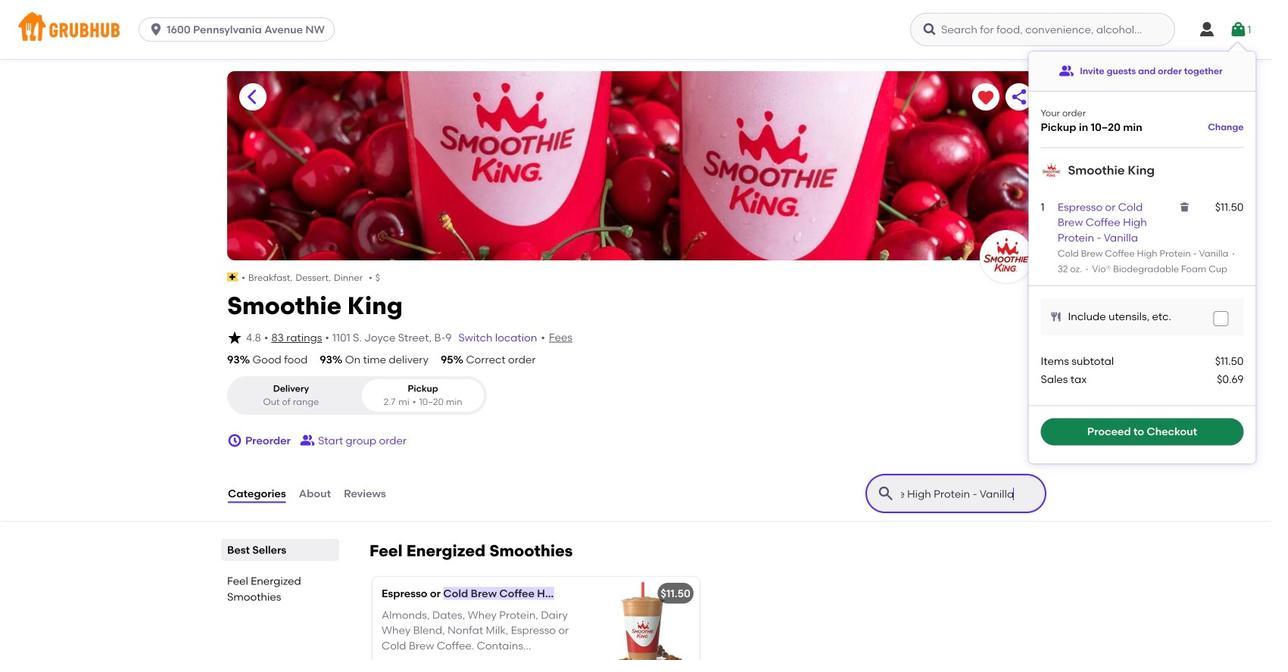 Task type: describe. For each thing, give the bounding box(es) containing it.
Search Smoothie King search field
[[900, 487, 1015, 501]]

0 horizontal spatial svg image
[[148, 22, 164, 37]]

caret left icon image
[[244, 88, 262, 106]]

main navigation navigation
[[0, 0, 1272, 59]]

smoothie king image
[[1041, 160, 1062, 181]]

share icon image
[[1010, 88, 1028, 106]]



Task type: vqa. For each thing, say whether or not it's contained in the screenshot.
Delivery corresponding to Delivery
no



Task type: locate. For each thing, give the bounding box(es) containing it.
Search for food, convenience, alcohol... search field
[[910, 13, 1175, 46]]

search icon image
[[877, 485, 895, 503]]

people icon image
[[1059, 64, 1074, 79], [300, 433, 315, 448]]

0 horizontal spatial people icon image
[[300, 433, 315, 448]]

0 vertical spatial people icon image
[[1059, 64, 1074, 79]]

svg image
[[148, 22, 164, 37], [922, 22, 937, 37], [227, 330, 242, 345]]

1 horizontal spatial people icon image
[[1059, 64, 1074, 79]]

subscription pass image
[[227, 273, 239, 282]]

2 horizontal spatial svg image
[[922, 22, 937, 37]]

option group
[[227, 376, 487, 415]]

tooltip
[[1029, 42, 1256, 464]]

1 vertical spatial people icon image
[[300, 433, 315, 448]]

1 horizontal spatial svg image
[[227, 330, 242, 345]]

espresso or cold brew coffee high protein - vanilla image
[[586, 577, 700, 660]]

svg image
[[1198, 20, 1216, 39], [1229, 20, 1247, 39], [1179, 201, 1191, 213], [1050, 311, 1062, 323], [1216, 314, 1225, 323], [227, 433, 242, 448]]



